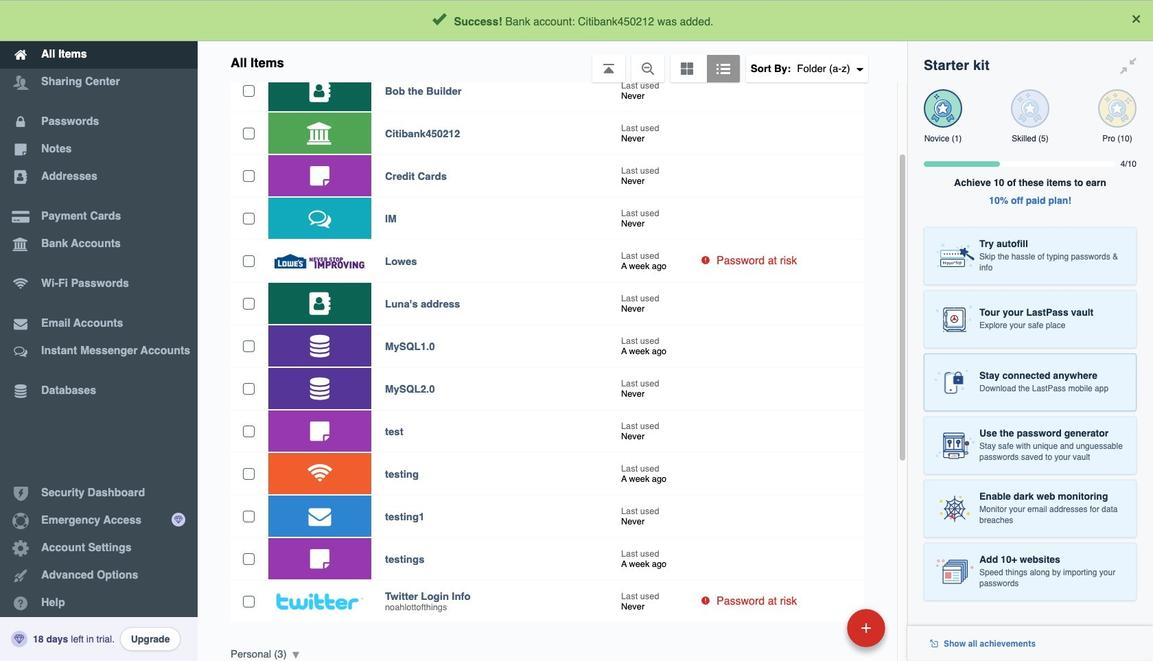 Task type: vqa. For each thing, say whether or not it's contained in the screenshot.
Lastpass image
no



Task type: locate. For each thing, give the bounding box(es) containing it.
alert
[[0, 0, 1153, 41]]

new item element
[[753, 608, 890, 647]]

new item navigation
[[753, 605, 894, 661]]

search my vault text field
[[331, 5, 879, 36]]



Task type: describe. For each thing, give the bounding box(es) containing it.
vault options navigation
[[198, 41, 908, 82]]

main navigation navigation
[[0, 0, 198, 661]]

Search search field
[[331, 5, 879, 36]]



